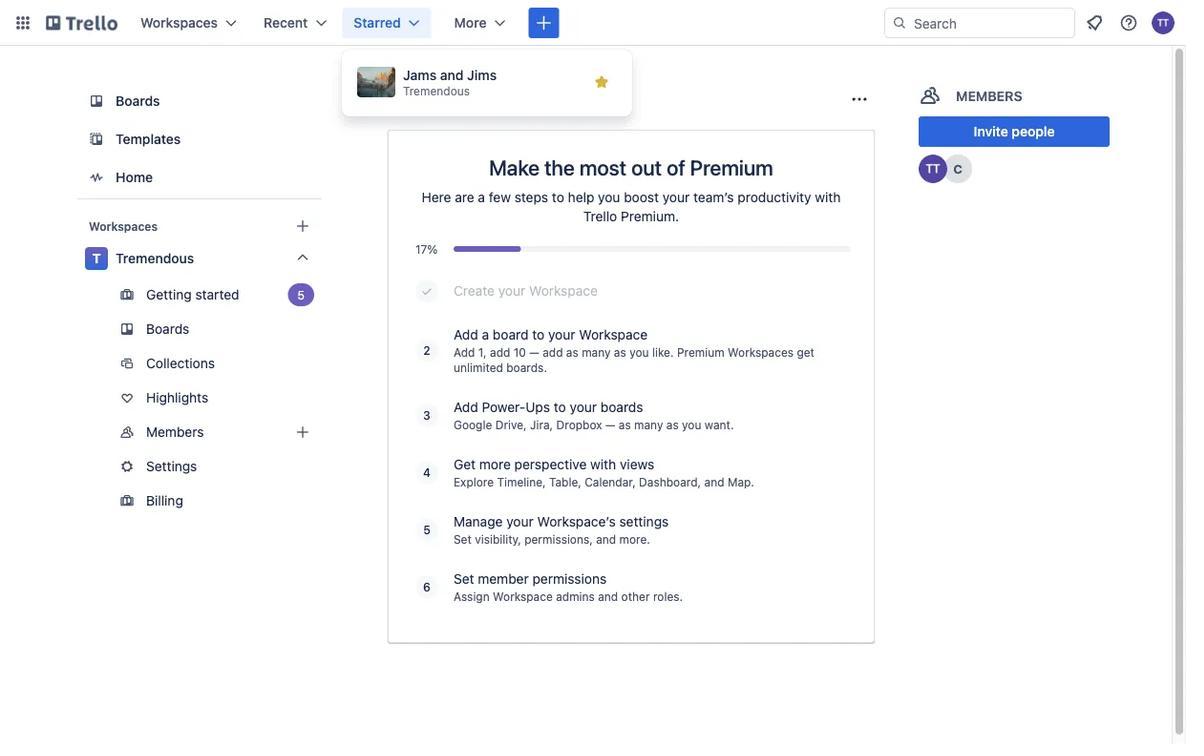 Task type: describe. For each thing, give the bounding box(es) containing it.
set inside manage your workspace's settings set visibility, permissions, and more.
[[454, 533, 472, 546]]

forward image
[[318, 284, 341, 307]]

collections link
[[77, 349, 322, 379]]

premium.
[[621, 209, 679, 224]]

make
[[489, 155, 540, 180]]

t
[[92, 251, 101, 266]]

10
[[514, 346, 526, 359]]

manage
[[454, 514, 503, 530]]

settings
[[146, 459, 197, 475]]

workspaces button
[[129, 8, 248, 38]]

as left like.
[[614, 346, 626, 359]]

members link
[[77, 417, 322, 448]]

table,
[[549, 476, 581, 489]]

%
[[427, 243, 438, 256]]

and inside get more perspective with views explore timeline, table, calendar, dashboard, and map.
[[704, 476, 724, 489]]

permissions,
[[524, 533, 593, 546]]

Search field
[[907, 9, 1074, 37]]

many inside the add power-ups to your boards google drive, jira, dropbox — as many as you want.
[[634, 418, 663, 432]]

0 horizontal spatial tremendous
[[116, 251, 194, 266]]

you inside here are a few steps to help you boost your team's productivity with trello premium.
[[598, 190, 620, 205]]

2 add from the top
[[454, 346, 475, 359]]

open information menu image
[[1119, 13, 1138, 32]]

home link
[[77, 160, 322, 195]]

invite
[[974, 124, 1008, 139]]

member
[[478, 572, 529, 587]]

more
[[479, 457, 511, 473]]

set inside set member permissions assign workspace admins and other roles.
[[454, 572, 474, 587]]

dropbox
[[556, 418, 602, 432]]

more button
[[443, 8, 517, 38]]

0 horizontal spatial 5
[[298, 288, 305, 302]]

as left want.
[[666, 418, 679, 432]]

team's
[[693, 190, 734, 205]]

get
[[797, 346, 815, 359]]

settings
[[619, 514, 669, 530]]

your inside here are a few steps to help you boost your team's productivity with trello premium.
[[663, 190, 690, 205]]

17
[[415, 243, 427, 256]]

search image
[[892, 15, 907, 31]]

admins
[[556, 590, 595, 604]]

roles.
[[653, 590, 683, 604]]

your inside add a board to your workspace add 1, add 10 — add as many as you like. premium workspaces get unlimited boards.
[[548, 327, 575, 343]]

3
[[423, 409, 431, 422]]

0 notifications image
[[1083, 11, 1106, 34]]

ups
[[526, 400, 550, 415]]

get
[[454, 457, 476, 473]]

workspace's
[[537, 514, 616, 530]]

billing
[[146, 493, 183, 509]]

17 %
[[415, 243, 438, 256]]

visibility,
[[475, 533, 521, 546]]

you inside add a board to your workspace add 1, add 10 — add as many as you like. premium workspaces get unlimited boards.
[[629, 346, 649, 359]]

more
[[454, 15, 487, 31]]

boost
[[624, 190, 659, 205]]

c
[[953, 162, 963, 176]]

timeline,
[[497, 476, 546, 489]]

2 boards link from the top
[[77, 314, 322, 345]]

started
[[195, 287, 239, 303]]

like.
[[652, 346, 674, 359]]

4
[[423, 466, 431, 479]]

c button
[[944, 155, 972, 183]]

google
[[454, 418, 492, 432]]

— for boards
[[605, 418, 615, 432]]

create board or workspace image
[[534, 13, 553, 32]]

power-
[[482, 400, 526, 415]]

and inside manage your workspace's settings set visibility, permissions, and more.
[[596, 533, 616, 546]]

6
[[423, 581, 431, 594]]

the
[[544, 155, 575, 180]]

help
[[568, 190, 594, 205]]

unlimited
[[454, 361, 503, 374]]

your right create
[[498, 283, 525, 299]]

to inside here are a few steps to help you boost your team's productivity with trello premium.
[[552, 190, 564, 205]]

your inside the add power-ups to your boards google drive, jira, dropbox — as many as you want.
[[570, 400, 597, 415]]

getting
[[421, 92, 480, 108]]

set member permissions assign workspace admins and other roles.
[[454, 572, 683, 604]]

recent
[[264, 15, 308, 31]]

drive,
[[495, 418, 527, 432]]

0 vertical spatial workspace
[[529, 283, 598, 299]]

create a workspace image
[[291, 215, 314, 238]]

home
[[116, 170, 153, 185]]

add power-ups to your boards google drive, jira, dropbox — as many as you want.
[[454, 400, 734, 432]]

dashboard,
[[639, 476, 701, 489]]

with inside here are a few steps to help you boost your team's productivity with trello premium.
[[815, 190, 841, 205]]

other
[[621, 590, 650, 604]]

home image
[[85, 166, 108, 189]]

templates
[[116, 131, 181, 147]]

create your workspace
[[454, 283, 598, 299]]

starred icon image
[[594, 74, 609, 90]]

template board image
[[85, 128, 108, 151]]

invite people
[[974, 124, 1055, 139]]



Task type: vqa. For each thing, say whether or not it's contained in the screenshot.


Task type: locate. For each thing, give the bounding box(es) containing it.
2 horizontal spatial you
[[682, 418, 701, 432]]

invite people button
[[919, 117, 1110, 147]]

calendar,
[[585, 476, 636, 489]]

you left want.
[[682, 418, 701, 432]]

views
[[620, 457, 654, 473]]

add for add power-ups to your boards
[[454, 400, 478, 415]]

a
[[478, 190, 485, 205], [482, 327, 489, 343]]

jams
[[403, 67, 437, 83]]

1 vertical spatial tremendous
[[116, 251, 194, 266]]

boards.
[[506, 361, 547, 374]]

want.
[[705, 418, 734, 432]]

workspace inside set member permissions assign workspace admins and other roles.
[[493, 590, 553, 604]]

members
[[956, 88, 1022, 104]]

3 add from the top
[[454, 400, 478, 415]]

to left the help
[[552, 190, 564, 205]]

many inside add a board to your workspace add 1, add 10 — add as many as you like. premium workspaces get unlimited boards.
[[582, 346, 611, 359]]

your up dropbox
[[570, 400, 597, 415]]

premium right like.
[[677, 346, 725, 359]]

here are a few steps to help you boost your team's productivity with trello premium.
[[422, 190, 841, 224]]

2 vertical spatial you
[[682, 418, 701, 432]]

are
[[455, 190, 474, 205]]

1 horizontal spatial 5
[[423, 523, 430, 537]]

workspace
[[529, 283, 598, 299], [579, 327, 648, 343], [493, 590, 553, 604]]

— inside the add power-ups to your boards google drive, jira, dropbox — as many as you want.
[[605, 418, 615, 432]]

5 left manage
[[423, 523, 430, 537]]

workspace up boards in the right of the page
[[579, 327, 648, 343]]

1 add from the left
[[490, 346, 510, 359]]

premium
[[690, 155, 773, 180], [677, 346, 725, 359]]

0 vertical spatial workspaces
[[140, 15, 218, 31]]

boards for second boards link from the bottom
[[116, 93, 160, 109]]

1 vertical spatial add
[[454, 346, 475, 359]]

1,
[[478, 346, 487, 359]]

create
[[454, 283, 495, 299]]

boards down getting
[[146, 321, 189, 337]]

add left 1,
[[454, 346, 475, 359]]

— right 10
[[529, 346, 539, 359]]

with inside get more perspective with views explore timeline, table, calendar, dashboard, and map.
[[590, 457, 616, 473]]

started
[[483, 92, 544, 108]]

tremendous inside jams and jims tremendous
[[403, 84, 470, 97]]

perspective
[[514, 457, 587, 473]]

chestercheeetah (chestercheeetah) image
[[944, 155, 972, 183]]

1 vertical spatial boards
[[146, 321, 189, 337]]

to right ups
[[554, 400, 566, 415]]

add up google
[[454, 400, 478, 415]]

a up 1,
[[482, 327, 489, 343]]

0 horizontal spatial —
[[529, 346, 539, 359]]

— inside add a board to your workspace add 1, add 10 — add as many as you like. premium workspaces get unlimited boards.
[[529, 346, 539, 359]]

assign
[[454, 590, 490, 604]]

add image
[[291, 421, 314, 444]]

boards link up the collections link
[[77, 314, 322, 345]]

your inside manage your workspace's settings set visibility, permissions, and more.
[[506, 514, 534, 530]]

collections
[[146, 356, 215, 372]]

tremendous down jams on the left
[[403, 84, 470, 97]]

2 set from the top
[[454, 572, 474, 587]]

most
[[580, 155, 627, 180]]

0 vertical spatial a
[[478, 190, 485, 205]]

0 vertical spatial boards
[[116, 93, 160, 109]]

a inside here are a few steps to help you boost your team's productivity with trello premium.
[[478, 190, 485, 205]]

starred button
[[342, 8, 431, 38]]

tremendous
[[403, 84, 470, 97], [116, 251, 194, 266]]

0 vertical spatial you
[[598, 190, 620, 205]]

boards
[[601, 400, 643, 415]]

getting started
[[421, 92, 544, 108]]

0 horizontal spatial add
[[490, 346, 510, 359]]

1 vertical spatial workspaces
[[89, 220, 158, 233]]

to right 'board'
[[532, 327, 545, 343]]

0 vertical spatial to
[[552, 190, 564, 205]]

make the most out of premium
[[489, 155, 773, 180]]

as right 10
[[566, 346, 579, 359]]

boards up templates
[[116, 93, 160, 109]]

to inside the add power-ups to your boards google drive, jira, dropbox — as many as you want.
[[554, 400, 566, 415]]

—
[[529, 346, 539, 359], [605, 418, 615, 432]]

1 horizontal spatial you
[[629, 346, 649, 359]]

people
[[1012, 124, 1055, 139]]

here
[[422, 190, 451, 205]]

you up the "trello"
[[598, 190, 620, 205]]

1 set from the top
[[454, 533, 472, 546]]

recent button
[[252, 8, 338, 38]]

more.
[[619, 533, 650, 546]]

a right are
[[478, 190, 485, 205]]

back to home image
[[46, 8, 117, 38]]

2 vertical spatial add
[[454, 400, 478, 415]]

1 add from the top
[[454, 327, 478, 343]]

out
[[631, 155, 662, 180]]

1 horizontal spatial with
[[815, 190, 841, 205]]

0 horizontal spatial many
[[582, 346, 611, 359]]

getting
[[146, 287, 192, 303]]

1 boards link from the top
[[77, 84, 322, 118]]

jira,
[[530, 418, 553, 432]]

set up assign
[[454, 572, 474, 587]]

2 vertical spatial workspace
[[493, 590, 553, 604]]

getting started
[[146, 287, 239, 303]]

0 horizontal spatial with
[[590, 457, 616, 473]]

get more perspective with views explore timeline, table, calendar, dashboard, and map.
[[454, 457, 754, 489]]

add
[[490, 346, 510, 359], [543, 346, 563, 359]]

1 vertical spatial premium
[[677, 346, 725, 359]]

and inside set member permissions assign workspace admins and other roles.
[[598, 590, 618, 604]]

add inside the add power-ups to your boards google drive, jira, dropbox — as many as you want.
[[454, 400, 478, 415]]

add a board to your workspace add 1, add 10 — add as many as you like. premium workspaces get unlimited boards.
[[454, 327, 815, 374]]

tremendous up getting
[[116, 251, 194, 266]]

permissions
[[532, 572, 607, 587]]

1 horizontal spatial many
[[634, 418, 663, 432]]

2
[[423, 344, 430, 357]]

board image
[[85, 90, 108, 113]]

1 vertical spatial to
[[532, 327, 545, 343]]

1 vertical spatial —
[[605, 418, 615, 432]]

1 horizontal spatial —
[[605, 418, 615, 432]]

1 vertical spatial workspace
[[579, 327, 648, 343]]

1 vertical spatial 5
[[423, 523, 430, 537]]

with right productivity
[[815, 190, 841, 205]]

manage your workspace's settings set visibility, permissions, and more.
[[454, 514, 669, 546]]

many up boards in the right of the page
[[582, 346, 611, 359]]

workspace inside add a board to your workspace add 1, add 10 — add as many as you like. premium workspaces get unlimited boards.
[[579, 327, 648, 343]]

and left more.
[[596, 533, 616, 546]]

templates link
[[77, 122, 322, 157]]

highlights link
[[77, 383, 322, 414]]

steps
[[514, 190, 548, 205]]

billing link
[[77, 486, 322, 517]]

0 vertical spatial —
[[529, 346, 539, 359]]

5 left forward icon
[[298, 288, 305, 302]]

1 vertical spatial many
[[634, 418, 663, 432]]

you inside the add power-ups to your boards google drive, jira, dropbox — as many as you want.
[[682, 418, 701, 432]]

0 horizontal spatial you
[[598, 190, 620, 205]]

terry turtle (terryturtle) image
[[1152, 11, 1175, 34]]

1 vertical spatial a
[[482, 327, 489, 343]]

to for board
[[532, 327, 545, 343]]

trello
[[583, 209, 617, 224]]

0 vertical spatial with
[[815, 190, 841, 205]]

0 vertical spatial 5
[[298, 288, 305, 302]]

2 vertical spatial workspaces
[[728, 346, 794, 359]]

and
[[440, 67, 464, 83], [704, 476, 724, 489], [596, 533, 616, 546], [598, 590, 618, 604]]

add right 1,
[[490, 346, 510, 359]]

0 vertical spatial many
[[582, 346, 611, 359]]

0 vertical spatial set
[[454, 533, 472, 546]]

5
[[298, 288, 305, 302], [423, 523, 430, 537]]

and up getting
[[440, 67, 464, 83]]

— down boards in the right of the page
[[605, 418, 615, 432]]

add up boards.
[[543, 346, 563, 359]]

members
[[146, 425, 204, 440]]

boards link
[[77, 84, 322, 118], [77, 314, 322, 345]]

to
[[552, 190, 564, 205], [532, 327, 545, 343], [554, 400, 566, 415]]

and left map.
[[704, 476, 724, 489]]

with
[[815, 190, 841, 205], [590, 457, 616, 473]]

boards for 1st boards link from the bottom
[[146, 321, 189, 337]]

terry turtle (terryturtle) image
[[919, 155, 948, 183]]

your up the visibility,
[[506, 514, 534, 530]]

your down of
[[663, 190, 690, 205]]

settings link
[[77, 452, 322, 482]]

primary element
[[0, 0, 1186, 46]]

boards link up templates link
[[77, 84, 322, 118]]

you
[[598, 190, 620, 205], [629, 346, 649, 359], [682, 418, 701, 432]]

set
[[454, 533, 472, 546], [454, 572, 474, 587]]

premium up team's
[[690, 155, 773, 180]]

1 horizontal spatial add
[[543, 346, 563, 359]]

2 add from the left
[[543, 346, 563, 359]]

as down boards in the right of the page
[[619, 418, 631, 432]]

and inside jams and jims tremendous
[[440, 67, 464, 83]]

add for add a board to your workspace
[[454, 327, 478, 343]]

a inside add a board to your workspace add 1, add 10 — add as many as you like. premium workspaces get unlimited boards.
[[482, 327, 489, 343]]

0 vertical spatial tremendous
[[403, 84, 470, 97]]

0 vertical spatial premium
[[690, 155, 773, 180]]

1 vertical spatial boards link
[[77, 314, 322, 345]]

few
[[489, 190, 511, 205]]

your right 'board'
[[548, 327, 575, 343]]

— for workspace
[[529, 346, 539, 359]]

you left like.
[[629, 346, 649, 359]]

to for ups
[[554, 400, 566, 415]]

many down boards in the right of the page
[[634, 418, 663, 432]]

set down manage
[[454, 533, 472, 546]]

of
[[667, 155, 685, 180]]

with up the calendar,
[[590, 457, 616, 473]]

workspaces inside add a board to your workspace add 1, add 10 — add as many as you like. premium workspaces get unlimited boards.
[[728, 346, 794, 359]]

add
[[454, 327, 478, 343], [454, 346, 475, 359], [454, 400, 478, 415]]

many
[[582, 346, 611, 359], [634, 418, 663, 432]]

boards
[[116, 93, 160, 109], [146, 321, 189, 337]]

0 vertical spatial add
[[454, 327, 478, 343]]

jams and jims tremendous
[[403, 67, 497, 97]]

jims
[[467, 67, 497, 83]]

1 vertical spatial set
[[454, 572, 474, 587]]

workspace down the "trello"
[[529, 283, 598, 299]]

starred
[[354, 15, 401, 31]]

1 vertical spatial with
[[590, 457, 616, 473]]

workspace down the member
[[493, 590, 553, 604]]

0 vertical spatial boards link
[[77, 84, 322, 118]]

and left other
[[598, 590, 618, 604]]

add up unlimited on the left of the page
[[454, 327, 478, 343]]

1 horizontal spatial tremendous
[[403, 84, 470, 97]]

explore
[[454, 476, 494, 489]]

1 vertical spatial you
[[629, 346, 649, 359]]

highlights
[[146, 390, 208, 406]]

to inside add a board to your workspace add 1, add 10 — add as many as you like. premium workspaces get unlimited boards.
[[532, 327, 545, 343]]

premium inside add a board to your workspace add 1, add 10 — add as many as you like. premium workspaces get unlimited boards.
[[677, 346, 725, 359]]

2 vertical spatial to
[[554, 400, 566, 415]]

workspaces inside dropdown button
[[140, 15, 218, 31]]

map.
[[728, 476, 754, 489]]



